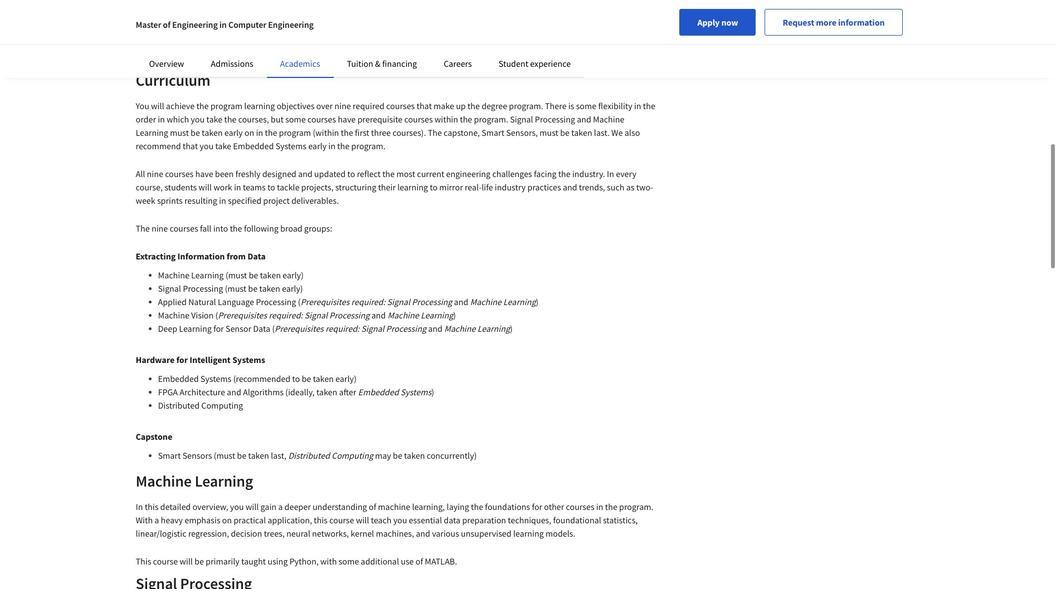 Task type: describe. For each thing, give the bounding box(es) containing it.
to up structuring
[[347, 168, 355, 179]]

engineering inside all nine courses have been freshly designed and updated to reflect the most current engineering challenges facing the industry. in every course, students will work in teams to tackle projects, structuring their learning to mirror real-life industry practices and trends, such as two- week sprints resulting in specified project deliverables.
[[446, 168, 490, 179]]

nine for designed
[[147, 168, 163, 179]]

the up capstone,
[[460, 114, 472, 125]]

1 horizontal spatial with
[[320, 556, 337, 567]]

2 engineering from the left
[[268, 19, 314, 30]]

2 vertical spatial required:
[[325, 323, 359, 334]]

machines,
[[376, 528, 414, 539]]

also
[[625, 127, 640, 138]]

will down regression,
[[180, 556, 193, 567]]

there
[[545, 100, 567, 111]]

will up practical
[[246, 502, 259, 513]]

in down work
[[219, 195, 226, 206]]

capstone,
[[444, 127, 480, 138]]

we
[[611, 127, 623, 138]]

architecture
[[180, 387, 225, 398]]

various
[[432, 528, 459, 539]]

collaborations
[[183, 18, 237, 29]]

program. down degree
[[474, 114, 508, 125]]

0 vertical spatial of
[[163, 19, 170, 30]]

by
[[613, 45, 622, 56]]

1 must from the left
[[170, 127, 189, 138]]

tuition & financing link
[[347, 58, 417, 69]]

1 engineering from the left
[[172, 19, 218, 30]]

tuition
[[347, 58, 373, 69]]

&
[[375, 58, 380, 69]]

project
[[263, 195, 290, 206]]

course inside in this detailed overview, you will gain a deeper understanding of machine learning, laying the foundations for other courses in the program. with a heavy emphasis on practical application, this course will teach you essential data preparation techniques, foundational statistics, linear/logistic regression, decision trees, neural networks, kernel machines, and various unsupervised learning models.
[[329, 515, 354, 526]]

in right work
[[234, 182, 241, 193]]

regression,
[[188, 528, 229, 539]]

deep
[[158, 323, 177, 334]]

extracting information from data
[[136, 251, 266, 262]]

overview
[[149, 58, 184, 69]]

hardware
[[136, 354, 175, 366]]

on inside in this detailed overview, you will gain a deeper understanding of machine learning, laying the foundations for other courses in the program. with a heavy emphasis on practical application, this course will teach you essential data preparation techniques, foundational statistics, linear/logistic regression, decision trees, neural networks, kernel machines, and various unsupervised learning models.
[[222, 515, 232, 526]]

more
[[816, 17, 836, 28]]

geographically-
[[263, 31, 321, 42]]

the right flexibility
[[643, 100, 655, 111]]

1 vertical spatial (must
[[225, 283, 246, 294]]

course,
[[136, 182, 163, 193]]

careers link
[[444, 58, 472, 69]]

you for you will collaborate with peers on industry-relevant engineering challenges, actively learning and guided by direct feedback from faculty
[[417, 31, 430, 42]]

1 vertical spatial distributed
[[288, 450, 330, 461]]

machine
[[378, 502, 410, 513]]

degree
[[482, 100, 507, 111]]

fpga
[[158, 387, 178, 398]]

you for you will achieve the program learning objectives over nine required courses that make up the degree program. there is some flexibility in the order in which you take the courses, but some courses have prerequisite courses within the program. signal processing and machine learning must be taken early on in the program (within the first three courses). the capstone, smart sensors, must be taken last. we also recommend that you take embedded systems early in the program.
[[136, 100, 149, 111]]

designed
[[262, 168, 296, 179]]

is
[[568, 100, 574, 111]]

1 vertical spatial this
[[314, 515, 328, 526]]

with inside you will collaborate with peers on industry-relevant engineering challenges, actively learning and guided by direct feedback from faculty
[[491, 31, 507, 42]]

broad
[[280, 223, 302, 234]]

the up their
[[382, 168, 395, 179]]

essential
[[409, 515, 442, 526]]

delivery
[[257, 45, 287, 56]]

and inside embedded systems (recommended to be taken early) fpga architecture and algorithms (ideally, taken after embedded systems ) distributed computing
[[227, 387, 241, 398]]

industry
[[495, 182, 526, 193]]

1 vertical spatial computing
[[332, 450, 373, 461]]

the right up
[[468, 100, 480, 111]]

collaborate
[[157, 31, 200, 42]]

now
[[721, 17, 738, 28]]

nine for following
[[152, 223, 168, 234]]

admissions
[[211, 58, 253, 69]]

the right achieve
[[196, 100, 209, 111]]

achieve
[[166, 100, 195, 111]]

be inside embedded systems (recommended to be taken early) fpga architecture and algorithms (ideally, taken after embedded systems ) distributed computing
[[302, 373, 311, 385]]

will inside you will collaborate with peers on industry-relevant engineering challenges, actively learning and guided by direct feedback from faculty
[[432, 31, 445, 42]]

computer
[[228, 19, 266, 30]]

may
[[375, 450, 391, 461]]

) inside embedded systems (recommended to be taken early) fpga architecture and algorithms (ideally, taken after embedded systems ) distributed computing
[[431, 387, 434, 398]]

flexibility
[[598, 100, 632, 111]]

experience
[[530, 58, 571, 69]]

sensors
[[183, 450, 212, 461]]

to inside global collaborations collaborate on projects with geographically-distributed team members and course delivery staggered to match your time zone
[[327, 45, 335, 56]]

foundations
[[485, 502, 530, 513]]

1 vertical spatial the
[[136, 223, 150, 234]]

0 vertical spatial early
[[224, 127, 243, 138]]

the up statistics, at the right bottom of the page
[[605, 502, 617, 513]]

apply now button
[[680, 9, 756, 36]]

1 vertical spatial embedded
[[158, 373, 199, 385]]

zone
[[194, 58, 212, 69]]

1 vertical spatial smart
[[158, 450, 181, 461]]

faculty
[[495, 58, 521, 69]]

resulting
[[184, 195, 217, 206]]

courses up prerequisite
[[386, 100, 415, 111]]

preparation
[[462, 515, 506, 526]]

0 vertical spatial a
[[278, 502, 283, 513]]

techniques,
[[508, 515, 551, 526]]

practices
[[527, 182, 561, 193]]

primarily
[[206, 556, 240, 567]]

you right recommend
[[200, 140, 213, 152]]

careers
[[444, 58, 472, 69]]

smart inside you will achieve the program learning objectives over nine required courses that make up the degree program. there is some flexibility in the order in which you take the courses, but some courses have prerequisite courses within the program. signal processing and machine learning must be taken early on in the program (within the first three courses). the capstone, smart sensors, must be taken last. we also recommend that you take embedded systems early in the program.
[[482, 127, 504, 138]]

2 vertical spatial prerequisites
[[275, 323, 324, 334]]

(within
[[313, 127, 339, 138]]

heavy
[[161, 515, 183, 526]]

work
[[214, 182, 232, 193]]

have inside all nine courses have been freshly designed and updated to reflect the most current engineering challenges facing the industry. in every course, students will work in teams to tackle projects, structuring their learning to mirror real-life industry practices and trends, such as two- week sprints resulting in specified project deliverables.
[[195, 168, 213, 179]]

information
[[178, 251, 225, 262]]

the down (within
[[337, 140, 350, 152]]

student experience
[[499, 58, 571, 69]]

request
[[783, 17, 814, 28]]

reflect
[[357, 168, 381, 179]]

prerequisite
[[357, 114, 403, 125]]

with inside global collaborations collaborate on projects with geographically-distributed team members and course delivery staggered to match your time zone
[[245, 31, 261, 42]]

the nine courses fall into the following broad groups:
[[136, 223, 332, 234]]

been
[[215, 168, 234, 179]]

course inside global collaborations collaborate on projects with geographically-distributed team members and course delivery staggered to match your time zone
[[231, 45, 255, 56]]

order
[[136, 114, 156, 125]]

0 horizontal spatial that
[[183, 140, 198, 152]]

0 vertical spatial required:
[[351, 296, 385, 308]]

0 vertical spatial take
[[206, 114, 222, 125]]

(must for sensors
[[214, 450, 235, 461]]

information
[[838, 17, 885, 28]]

(recommended
[[233, 373, 290, 385]]

challenges,
[[463, 45, 505, 56]]

relevant
[[577, 31, 607, 42]]

collaborate
[[447, 31, 489, 42]]

will inside you will achieve the program learning objectives over nine required courses that make up the degree program. there is some flexibility in the order in which you take the courses, but some courses have prerequisite courses within the program. signal processing and machine learning must be taken early on in the program (within the first three courses). the capstone, smart sensors, must be taken last. we also recommend that you take embedded systems early in the program.
[[151, 100, 164, 111]]

learning,
[[412, 502, 445, 513]]

in inside in this detailed overview, you will gain a deeper understanding of machine learning, laying the foundations for other courses in the program. with a heavy emphasis on practical application, this course will teach you essential data preparation techniques, foundational statistics, linear/logistic regression, decision trees, neural networks, kernel machines, and various unsupervised learning models.
[[136, 502, 143, 513]]

have inside you will achieve the program learning objectives over nine required courses that make up the degree program. there is some flexibility in the order in which you take the courses, but some courses have prerequisite courses within the program. signal processing and machine learning must be taken early on in the program (within the first three courses). the capstone, smart sensors, must be taken last. we also recommend that you take embedded systems early in the program.
[[338, 114, 356, 125]]

nine inside you will achieve the program learning objectives over nine required courses that make up the degree program. there is some flexibility in the order in which you take the courses, but some courses have prerequisite courses within the program. signal processing and machine learning must be taken early on in the program (within the first three courses). the capstone, smart sensors, must be taken last. we also recommend that you take embedded systems early in the program.
[[335, 100, 351, 111]]

tackle
[[277, 182, 299, 193]]

will inside all nine courses have been freshly designed and updated to reflect the most current engineering challenges facing the industry. in every course, students will work in teams to tackle projects, structuring their learning to mirror real-life industry practices and trends, such as two- week sprints resulting in specified project deliverables.
[[199, 182, 212, 193]]

the right facing
[[558, 168, 570, 179]]

0 vertical spatial (
[[298, 296, 301, 308]]

of inside in this detailed overview, you will gain a deeper understanding of machine learning, laying the foundations for other courses in the program. with a heavy emphasis on practical application, this course will teach you essential data preparation techniques, foundational statistics, linear/logistic regression, decision trees, neural networks, kernel machines, and various unsupervised learning models.
[[369, 502, 376, 513]]

facing
[[534, 168, 556, 179]]

after
[[339, 387, 356, 398]]

1 horizontal spatial program
[[279, 127, 311, 138]]

learning inside you will achieve the program learning objectives over nine required courses that make up the degree program. there is some flexibility in the order in which you take the courses, but some courses have prerequisite courses within the program. signal processing and machine learning must be taken early on in the program (within the first three courses). the capstone, smart sensors, must be taken last. we also recommend that you take embedded systems early in the program.
[[136, 127, 168, 138]]

the down but
[[265, 127, 277, 138]]

into
[[213, 223, 228, 234]]

machine inside you will achieve the program learning objectives over nine required courses that make up the degree program. there is some flexibility in the order in which you take the courses, but some courses have prerequisite courses within the program. signal processing and machine learning must be taken early on in the program (within the first three courses). the capstone, smart sensors, must be taken last. we also recommend that you take embedded systems early in the program.
[[593, 114, 624, 125]]

in down (within
[[328, 140, 335, 152]]

0 horizontal spatial this
[[145, 502, 158, 513]]

you will achieve the program learning objectives over nine required courses that make up the degree program. there is some flexibility in the order in which you take the courses, but some courses have prerequisite courses within the program. signal processing and machine learning must be taken early on in the program (within the first three courses). the capstone, smart sensors, must be taken last. we also recommend that you take embedded systems early in the program.
[[136, 100, 655, 152]]

systems inside you will achieve the program learning objectives over nine required courses that make up the degree program. there is some flexibility in the order in which you take the courses, but some courses have prerequisite courses within the program. signal processing and machine learning must be taken early on in the program (within the first three courses). the capstone, smart sensors, must be taken last. we also recommend that you take embedded systems early in the program.
[[276, 140, 306, 152]]

embedded inside you will achieve the program learning objectives over nine required courses that make up the degree program. there is some flexibility in the order in which you take the courses, but some courses have prerequisite courses within the program. signal processing and machine learning must be taken early on in the program (within the first three courses). the capstone, smart sensors, must be taken last. we also recommend that you take embedded systems early in the program.
[[233, 140, 274, 152]]

program. inside in this detailed overview, you will gain a deeper understanding of machine learning, laying the foundations for other courses in the program. with a heavy emphasis on practical application, this course will teach you essential data preparation techniques, foundational statistics, linear/logistic regression, decision trees, neural networks, kernel machines, and various unsupervised learning models.
[[619, 502, 653, 513]]

additional
[[361, 556, 399, 567]]

on inside you will achieve the program learning objectives over nine required courses that make up the degree program. there is some flexibility in the order in which you take the courses, but some courses have prerequisite courses within the program. signal processing and machine learning must be taken early on in the program (within the first three courses). the capstone, smart sensors, must be taken last. we also recommend that you take embedded systems early in the program.
[[245, 127, 254, 138]]

request more information button
[[765, 9, 902, 36]]

academics link
[[280, 58, 320, 69]]

apply now
[[697, 17, 738, 28]]

machine learning (must be taken early) signal processing (must be taken early) applied natural language processing ( prerequisites required: signal processing and machine learning ) machine vision ( prerequisites required: signal processing and machine learning ) deep learning for sensor data ( prerequisites required: signal processing and machine learning )
[[158, 270, 538, 334]]

0 vertical spatial prerequisites
[[301, 296, 349, 308]]

in inside all nine courses have been freshly designed and updated to reflect the most current engineering challenges facing the industry. in every course, students will work in teams to tackle projects, structuring their learning to mirror real-life industry practices and trends, such as two- week sprints resulting in specified project deliverables.
[[607, 168, 614, 179]]

request more information
[[783, 17, 885, 28]]

the left first
[[341, 127, 353, 138]]

the left courses,
[[224, 114, 236, 125]]



Task type: locate. For each thing, give the bounding box(es) containing it.
2 vertical spatial (
[[272, 323, 275, 334]]

1 horizontal spatial for
[[213, 323, 224, 334]]

neural
[[286, 528, 310, 539]]

computing down architecture
[[201, 400, 243, 411]]

1 vertical spatial in
[[136, 502, 143, 513]]

learning down techniques,
[[513, 528, 544, 539]]

1 horizontal spatial early
[[308, 140, 327, 152]]

distributed down the fpga at the bottom of the page
[[158, 400, 200, 411]]

early)
[[283, 270, 304, 281], [282, 283, 303, 294], [335, 373, 357, 385]]

course right this
[[153, 556, 178, 567]]

intelligent
[[190, 354, 231, 366]]

for left sensor
[[213, 323, 224, 334]]

laying
[[447, 502, 469, 513]]

1 horizontal spatial have
[[338, 114, 356, 125]]

every
[[616, 168, 636, 179]]

make
[[434, 100, 454, 111]]

will up kernel
[[356, 515, 369, 526]]

learning down the most
[[397, 182, 428, 193]]

2 horizontal spatial embedded
[[358, 387, 399, 398]]

as
[[626, 182, 634, 193]]

learning up courses,
[[244, 100, 275, 111]]

from inside you will collaborate with peers on industry-relevant engineering challenges, actively learning and guided by direct feedback from faculty
[[476, 58, 494, 69]]

to up project
[[267, 182, 275, 193]]

groups:
[[304, 223, 332, 234]]

on right peers on the top
[[531, 31, 541, 42]]

learning up experience
[[537, 45, 568, 56]]

and inside in this detailed overview, you will gain a deeper understanding of machine learning, laying the foundations for other courses in the program. with a heavy emphasis on practical application, this course will teach you essential data preparation techniques, foundational statistics, linear/logistic regression, decision trees, neural networks, kernel machines, and various unsupervised learning models.
[[416, 528, 430, 539]]

signal inside you will achieve the program learning objectives over nine required courses that make up the degree program. there is some flexibility in the order in which you take the courses, but some courses have prerequisite courses within the program. signal processing and machine learning must be taken early on in the program (within the first three courses). the capstone, smart sensors, must be taken last. we also recommend that you take embedded systems early in the program.
[[510, 114, 533, 125]]

you
[[417, 31, 430, 42], [136, 100, 149, 111]]

to down the distributed
[[327, 45, 335, 56]]

engineering up geographically-
[[268, 19, 314, 30]]

some down kernel
[[339, 556, 359, 567]]

that down the which
[[183, 140, 198, 152]]

0 horizontal spatial engineering
[[172, 19, 218, 30]]

0 vertical spatial that
[[417, 100, 432, 111]]

embedded up the fpga at the bottom of the page
[[158, 373, 199, 385]]

industry-
[[543, 31, 577, 42]]

specified
[[228, 195, 261, 206]]

2 vertical spatial embedded
[[358, 387, 399, 398]]

will up resulting on the left
[[199, 182, 212, 193]]

up
[[456, 100, 466, 111]]

for right hardware
[[176, 354, 188, 366]]

staggered
[[289, 45, 325, 56]]

0 vertical spatial engineering
[[417, 45, 461, 56]]

courses inside all nine courses have been freshly designed and updated to reflect the most current engineering challenges facing the industry. in every course, students will work in teams to tackle projects, structuring their learning to mirror real-life industry practices and trends, such as two- week sprints resulting in specified project deliverables.
[[165, 168, 194, 179]]

in down courses,
[[256, 127, 263, 138]]

nine up course,
[[147, 168, 163, 179]]

computing left may
[[332, 450, 373, 461]]

you up direct
[[417, 31, 430, 42]]

recommend
[[136, 140, 181, 152]]

0 vertical spatial course
[[231, 45, 255, 56]]

on down collaborations
[[202, 31, 211, 42]]

nine inside all nine courses have been freshly designed and updated to reflect the most current engineering challenges facing the industry. in every course, students will work in teams to tackle projects, structuring their learning to mirror real-life industry practices and trends, such as two- week sprints resulting in specified project deliverables.
[[147, 168, 163, 179]]

early) inside embedded systems (recommended to be taken early) fpga architecture and algorithms (ideally, taken after embedded systems ) distributed computing
[[335, 373, 357, 385]]

embedded right after
[[358, 387, 399, 398]]

from down challenges,
[[476, 58, 494, 69]]

0 vertical spatial embedded
[[233, 140, 274, 152]]

with
[[136, 515, 153, 526]]

last,
[[271, 450, 286, 461]]

early down (within
[[308, 140, 327, 152]]

and inside you will achieve the program learning objectives over nine required courses that make up the degree program. there is some flexibility in the order in which you take the courses, but some courses have prerequisite courses within the program. signal processing and machine learning must be taken early on in the program (within the first three courses). the capstone, smart sensors, must be taken last. we also recommend that you take embedded systems early in the program.
[[577, 114, 591, 125]]

1 horizontal spatial you
[[417, 31, 430, 42]]

have left been
[[195, 168, 213, 179]]

1 vertical spatial from
[[227, 251, 246, 262]]

data inside machine learning (must be taken early) signal processing (must be taken early) applied natural language processing ( prerequisites required: signal processing and machine learning ) machine vision ( prerequisites required: signal processing and machine learning ) deep learning for sensor data ( prerequisites required: signal processing and machine learning )
[[253, 323, 270, 334]]

distributed
[[321, 31, 362, 42]]

smart down degree
[[482, 127, 504, 138]]

program up courses,
[[210, 100, 242, 111]]

the up preparation
[[471, 502, 483, 513]]

1 vertical spatial prerequisites
[[218, 310, 267, 321]]

and
[[215, 45, 229, 56], [569, 45, 584, 56], [577, 114, 591, 125], [298, 168, 312, 179], [563, 182, 577, 193], [454, 296, 468, 308], [371, 310, 386, 321], [428, 323, 442, 334], [227, 387, 241, 398], [416, 528, 430, 539]]

all nine courses have been freshly designed and updated to reflect the most current engineering challenges facing the industry. in every course, students will work in teams to tackle projects, structuring their learning to mirror real-life industry practices and trends, such as two- week sprints resulting in specified project deliverables.
[[136, 168, 653, 206]]

unsupervised
[[461, 528, 511, 539]]

course
[[231, 45, 255, 56], [329, 515, 354, 526], [153, 556, 178, 567]]

apply
[[697, 17, 720, 28]]

for inside machine learning (must be taken early) signal processing (must be taken early) applied natural language processing ( prerequisites required: signal processing and machine learning ) machine vision ( prerequisites required: signal processing and machine learning ) deep learning for sensor data ( prerequisites required: signal processing and machine learning )
[[213, 323, 224, 334]]

courses inside in this detailed overview, you will gain a deeper understanding of machine learning, laying the foundations for other courses in the program. with a heavy emphasis on practical application, this course will teach you essential data preparation techniques, foundational statistics, linear/logistic regression, decision trees, neural networks, kernel machines, and various unsupervised learning models.
[[566, 502, 594, 513]]

1 vertical spatial take
[[215, 140, 231, 152]]

data down following
[[248, 251, 266, 262]]

course up admissions link in the left of the page
[[231, 45, 255, 56]]

on down courses,
[[245, 127, 254, 138]]

2 horizontal spatial of
[[416, 556, 423, 567]]

student
[[499, 58, 528, 69]]

1 horizontal spatial smart
[[482, 127, 504, 138]]

detailed
[[160, 502, 191, 513]]

you
[[191, 114, 205, 125], [200, 140, 213, 152], [230, 502, 244, 513], [393, 515, 407, 526]]

smart down capstone
[[158, 450, 181, 461]]

will up order
[[151, 100, 164, 111]]

0 vertical spatial smart
[[482, 127, 504, 138]]

overview,
[[192, 502, 228, 513]]

you up machines, in the left bottom of the page
[[393, 515, 407, 526]]

for inside in this detailed overview, you will gain a deeper understanding of machine learning, laying the foundations for other courses in the program. with a heavy emphasis on practical application, this course will teach you essential data preparation techniques, foundational statistics, linear/logistic regression, decision trees, neural networks, kernel machines, and various unsupervised learning models.
[[532, 502, 542, 513]]

learning inside all nine courses have been freshly designed and updated to reflect the most current engineering challenges facing the industry. in every course, students will work in teams to tackle projects, structuring their learning to mirror real-life industry practices and trends, such as two- week sprints resulting in specified project deliverables.
[[397, 182, 428, 193]]

1 vertical spatial course
[[329, 515, 354, 526]]

embedded
[[233, 140, 274, 152], [158, 373, 199, 385], [358, 387, 399, 398]]

a
[[278, 502, 283, 513], [155, 515, 159, 526]]

networks,
[[312, 528, 349, 539]]

on down overview,
[[222, 515, 232, 526]]

0 horizontal spatial computing
[[201, 400, 243, 411]]

2 must from the left
[[540, 127, 558, 138]]

foundational
[[553, 515, 601, 526]]

have up first
[[338, 114, 356, 125]]

natural
[[188, 296, 216, 308]]

courses left fall
[[170, 223, 198, 234]]

from
[[476, 58, 494, 69], [227, 251, 246, 262]]

1 horizontal spatial (
[[272, 323, 275, 334]]

learning inside you will collaborate with peers on industry-relevant engineering challenges, actively learning and guided by direct feedback from faculty
[[537, 45, 568, 56]]

2 vertical spatial nine
[[152, 223, 168, 234]]

0 horizontal spatial from
[[227, 251, 246, 262]]

0 vertical spatial from
[[476, 58, 494, 69]]

(must
[[225, 270, 247, 281], [225, 283, 246, 294], [214, 450, 235, 461]]

1 vertical spatial data
[[253, 323, 270, 334]]

embedded down courses,
[[233, 140, 274, 152]]

of up teach
[[369, 502, 376, 513]]

academics
[[280, 58, 320, 69]]

but
[[271, 114, 284, 125]]

1 vertical spatial nine
[[147, 168, 163, 179]]

0 vertical spatial in
[[607, 168, 614, 179]]

0 vertical spatial the
[[428, 127, 442, 138]]

program. down first
[[351, 140, 386, 152]]

a right with
[[155, 515, 159, 526]]

0 vertical spatial you
[[417, 31, 430, 42]]

in inside in this detailed overview, you will gain a deeper understanding of machine learning, laying the foundations for other courses in the program. with a heavy emphasis on practical application, this course will teach you essential data preparation techniques, foundational statistics, linear/logistic regression, decision trees, neural networks, kernel machines, and various unsupervised learning models.
[[596, 502, 603, 513]]

0 horizontal spatial embedded
[[158, 373, 199, 385]]

taught
[[241, 556, 266, 567]]

0 vertical spatial distributed
[[158, 400, 200, 411]]

1 horizontal spatial in
[[607, 168, 614, 179]]

2 vertical spatial early)
[[335, 373, 357, 385]]

embedded systems (recommended to be taken early) fpga architecture and algorithms (ideally, taken after embedded systems ) distributed computing
[[158, 373, 434, 411]]

0 horizontal spatial you
[[136, 100, 149, 111]]

0 horizontal spatial a
[[155, 515, 159, 526]]

data right sensor
[[253, 323, 270, 334]]

guided
[[586, 45, 611, 56]]

in
[[219, 19, 227, 30], [634, 100, 641, 111], [158, 114, 165, 125], [256, 127, 263, 138], [328, 140, 335, 152], [234, 182, 241, 193], [219, 195, 226, 206], [596, 502, 603, 513]]

1 vertical spatial program
[[279, 127, 311, 138]]

language
[[218, 296, 254, 308]]

for up techniques,
[[532, 502, 542, 513]]

0 horizontal spatial course
[[153, 556, 178, 567]]

projects,
[[301, 182, 334, 193]]

this course will be primarily taught using python, with some additional use of matlab.
[[136, 556, 457, 567]]

1 horizontal spatial this
[[314, 515, 328, 526]]

to inside embedded systems (recommended to be taken early) fpga architecture and algorithms (ideally, taken after embedded systems ) distributed computing
[[292, 373, 300, 385]]

computing inside embedded systems (recommended to be taken early) fpga architecture and algorithms (ideally, taken after embedded systems ) distributed computing
[[201, 400, 243, 411]]

the right into
[[230, 223, 242, 234]]

distributed right 'last,' on the left of the page
[[288, 450, 330, 461]]

the down 'week'
[[136, 223, 150, 234]]

program. up statistics, at the right bottom of the page
[[619, 502, 653, 513]]

you inside you will achieve the program learning objectives over nine required courses that make up the degree program. there is some flexibility in the order in which you take the courses, but some courses have prerequisite courses within the program. signal processing and machine learning must be taken early on in the program (within the first three courses). the capstone, smart sensors, must be taken last. we also recommend that you take embedded systems early in the program.
[[136, 100, 149, 111]]

will
[[432, 31, 445, 42], [151, 100, 164, 111], [199, 182, 212, 193], [246, 502, 259, 513], [356, 515, 369, 526], [180, 556, 193, 567]]

life
[[482, 182, 493, 193]]

take up been
[[215, 140, 231, 152]]

this up with
[[145, 502, 158, 513]]

courses up students at left top
[[165, 168, 194, 179]]

admissions link
[[211, 58, 253, 69]]

0 vertical spatial program
[[210, 100, 242, 111]]

0 horizontal spatial program
[[210, 100, 242, 111]]

applied
[[158, 296, 187, 308]]

1 horizontal spatial engineering
[[268, 19, 314, 30]]

learning inside you will achieve the program learning objectives over nine required courses that make up the degree program. there is some flexibility in the order in which you take the courses, but some courses have prerequisite courses within the program. signal processing and machine learning must be taken early on in the program (within the first three courses). the capstone, smart sensors, must be taken last. we also recommend that you take embedded systems early in the program.
[[244, 100, 275, 111]]

must down the which
[[170, 127, 189, 138]]

2 vertical spatial (must
[[214, 450, 235, 461]]

1 horizontal spatial must
[[540, 127, 558, 138]]

engineering up real-
[[446, 168, 490, 179]]

in this detailed overview, you will gain a deeper understanding of machine learning, laying the foundations for other courses in the program. with a heavy emphasis on practical application, this course will teach you essential data preparation techniques, foundational statistics, linear/logistic regression, decision trees, neural networks, kernel machines, and various unsupervised learning models.
[[136, 502, 653, 539]]

learning inside in this detailed overview, you will gain a deeper understanding of machine learning, laying the foundations for other courses in the program. with a heavy emphasis on practical application, this course will teach you essential data preparation techniques, foundational statistics, linear/logistic regression, decision trees, neural networks, kernel machines, and various unsupervised learning models.
[[513, 528, 544, 539]]

the inside you will achieve the program learning objectives over nine required courses that make up the degree program. there is some flexibility in the order in which you take the courses, but some courses have prerequisite courses within the program. signal processing and machine learning must be taken early on in the program (within the first three courses). the capstone, smart sensors, must be taken last. we also recommend that you take embedded systems early in the program.
[[428, 127, 442, 138]]

course down understanding
[[329, 515, 354, 526]]

machine learning
[[136, 471, 253, 492]]

python,
[[290, 556, 319, 567]]

courses up courses).
[[404, 114, 433, 125]]

1 vertical spatial required:
[[269, 310, 303, 321]]

engineering up direct
[[417, 45, 461, 56]]

nine right over
[[335, 100, 351, 111]]

2 horizontal spatial course
[[329, 515, 354, 526]]

emphasis
[[185, 515, 220, 526]]

match
[[337, 45, 360, 56]]

0 vertical spatial computing
[[201, 400, 243, 411]]

all
[[136, 168, 145, 179]]

of right use
[[416, 556, 423, 567]]

this
[[145, 502, 158, 513], [314, 515, 328, 526]]

that left make
[[417, 100, 432, 111]]

students
[[164, 182, 197, 193]]

program. up sensors,
[[509, 100, 543, 111]]

1 vertical spatial of
[[369, 502, 376, 513]]

in up the such at the top
[[607, 168, 614, 179]]

1 horizontal spatial from
[[476, 58, 494, 69]]

you up order
[[136, 100, 149, 111]]

courses up foundational
[[566, 502, 594, 513]]

1 horizontal spatial some
[[339, 556, 359, 567]]

use
[[401, 556, 414, 567]]

1 vertical spatial (
[[215, 310, 218, 321]]

you inside you will collaborate with peers on industry-relevant engineering challenges, actively learning and guided by direct feedback from faculty
[[417, 31, 430, 42]]

have
[[338, 114, 356, 125], [195, 168, 213, 179]]

you will collaborate with peers on industry-relevant engineering challenges, actively learning and guided by direct feedback from faculty
[[417, 31, 622, 69]]

direct
[[417, 58, 438, 69]]

take
[[206, 114, 222, 125], [215, 140, 231, 152]]

0 horizontal spatial some
[[285, 114, 306, 125]]

processing inside you will achieve the program learning objectives over nine required courses that make up the degree program. there is some flexibility in the order in which you take the courses, but some courses have prerequisite courses within the program. signal processing and machine learning must be taken early on in the program (within the first three courses). the capstone, smart sensors, must be taken last. we also recommend that you take embedded systems early in the program.
[[535, 114, 575, 125]]

some down "objectives"
[[285, 114, 306, 125]]

0 horizontal spatial must
[[170, 127, 189, 138]]

you up practical
[[230, 502, 244, 513]]

early
[[224, 127, 243, 138], [308, 140, 327, 152]]

you right the which
[[191, 114, 205, 125]]

1 vertical spatial you
[[136, 100, 149, 111]]

2 horizontal spatial with
[[491, 31, 507, 42]]

1 vertical spatial engineering
[[446, 168, 490, 179]]

1 horizontal spatial a
[[278, 502, 283, 513]]

2 horizontal spatial some
[[576, 100, 596, 111]]

0 horizontal spatial have
[[195, 168, 213, 179]]

which
[[167, 114, 189, 125]]

0 vertical spatial early)
[[283, 270, 304, 281]]

first
[[355, 127, 369, 138]]

teach
[[371, 515, 391, 526]]

to up (ideally,
[[292, 373, 300, 385]]

in right order
[[158, 114, 165, 125]]

2 vertical spatial of
[[416, 556, 423, 567]]

0 vertical spatial nine
[[335, 100, 351, 111]]

updated
[[314, 168, 346, 179]]

mirror
[[439, 182, 463, 193]]

2 vertical spatial for
[[532, 502, 542, 513]]

1 horizontal spatial that
[[417, 100, 432, 111]]

and inside global collaborations collaborate on projects with geographically-distributed team members and course delivery staggered to match your time zone
[[215, 45, 229, 56]]

nine
[[335, 100, 351, 111], [147, 168, 163, 179], [152, 223, 168, 234]]

early down courses,
[[224, 127, 243, 138]]

1 vertical spatial for
[[176, 354, 188, 366]]

to down current
[[430, 182, 438, 193]]

from down the nine courses fall into the following broad groups: at the left of page
[[227, 251, 246, 262]]

with right python,
[[320, 556, 337, 567]]

1 vertical spatial early)
[[282, 283, 303, 294]]

0 vertical spatial data
[[248, 251, 266, 262]]

practical
[[234, 515, 266, 526]]

data
[[444, 515, 460, 526]]

on inside you will collaborate with peers on industry-relevant engineering challenges, actively learning and guided by direct feedback from faculty
[[531, 31, 541, 42]]

sprints
[[157, 195, 183, 206]]

engineering inside you will collaborate with peers on industry-relevant engineering challenges, actively learning and guided by direct feedback from faculty
[[417, 45, 461, 56]]

2 vertical spatial course
[[153, 556, 178, 567]]

0 horizontal spatial early
[[224, 127, 243, 138]]

with down computer
[[245, 31, 261, 42]]

in up statistics, at the right bottom of the page
[[596, 502, 603, 513]]

2 horizontal spatial for
[[532, 502, 542, 513]]

1 horizontal spatial embedded
[[233, 140, 274, 152]]

1 vertical spatial some
[[285, 114, 306, 125]]

0 vertical spatial (must
[[225, 270, 247, 281]]

1 horizontal spatial course
[[231, 45, 255, 56]]

courses).
[[393, 127, 426, 138]]

0 horizontal spatial with
[[245, 31, 261, 42]]

distributed inside embedded systems (recommended to be taken early) fpga architecture and algorithms (ideally, taken after embedded systems ) distributed computing
[[158, 400, 200, 411]]

this
[[136, 556, 151, 567]]

courses down over
[[307, 114, 336, 125]]

0 horizontal spatial (
[[215, 310, 218, 321]]

matlab.
[[425, 556, 457, 567]]

in right flexibility
[[634, 100, 641, 111]]

on inside global collaborations collaborate on projects with geographically-distributed team members and course delivery staggered to match your time zone
[[202, 31, 211, 42]]

and inside you will collaborate with peers on industry-relevant engineering challenges, actively learning and guided by direct feedback from faculty
[[569, 45, 584, 56]]

trends,
[[579, 182, 605, 193]]

0 horizontal spatial for
[[176, 354, 188, 366]]

overview link
[[149, 58, 184, 69]]

program down but
[[279, 127, 311, 138]]

over
[[316, 100, 333, 111]]

1 horizontal spatial the
[[428, 127, 442, 138]]

gain
[[261, 502, 276, 513]]

feedback
[[440, 58, 474, 69]]

2 vertical spatial some
[[339, 556, 359, 567]]

most
[[396, 168, 415, 179]]

time
[[175, 58, 192, 69]]

0 horizontal spatial the
[[136, 223, 150, 234]]

industry.
[[572, 168, 605, 179]]

in up projects
[[219, 19, 227, 30]]

a right gain
[[278, 502, 283, 513]]

1 horizontal spatial distributed
[[288, 450, 330, 461]]

some right is
[[576, 100, 596, 111]]

1 vertical spatial a
[[155, 515, 159, 526]]

(must for learning
[[225, 270, 247, 281]]

must right sensors,
[[540, 127, 558, 138]]

computing
[[201, 400, 243, 411], [332, 450, 373, 461]]

team
[[157, 45, 176, 56]]

with up challenges,
[[491, 31, 507, 42]]

0 vertical spatial have
[[338, 114, 356, 125]]

1 vertical spatial early
[[308, 140, 327, 152]]

master
[[136, 19, 161, 30]]



Task type: vqa. For each thing, say whether or not it's contained in the screenshot.
the 'current' in the top of the page
yes



